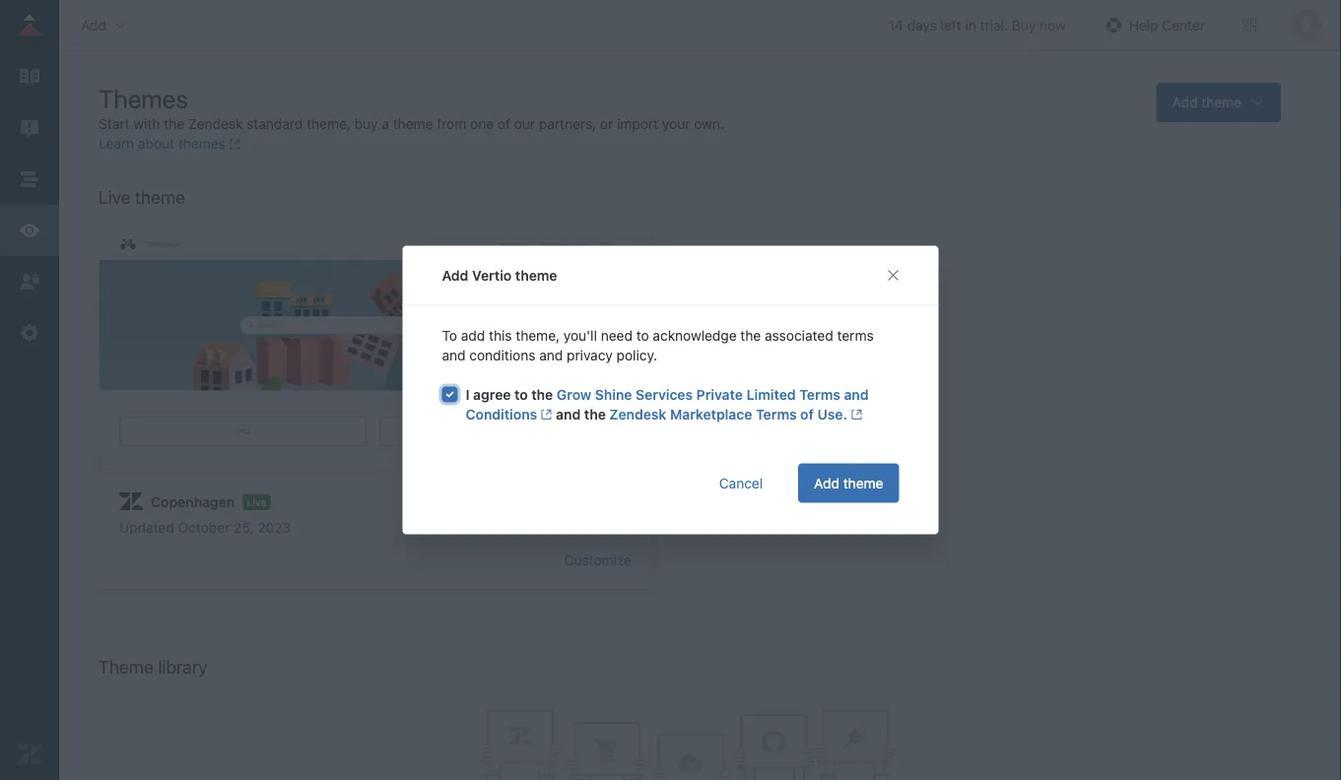 Task type: describe. For each thing, give the bounding box(es) containing it.
privacy
[[567, 347, 613, 363]]

the left grow
[[531, 386, 553, 403]]

conditions
[[469, 347, 536, 363]]

private
[[696, 386, 743, 403]]

vertio
[[472, 267, 512, 283]]

theme
[[99, 656, 154, 678]]

left
[[941, 17, 962, 33]]

manage articles image
[[17, 64, 42, 90]]

add theme
[[814, 475, 884, 491]]

agree
[[473, 386, 511, 403]]

0 horizontal spatial terms
[[756, 406, 797, 422]]

terms
[[837, 327, 874, 343]]

the inside themes start with the zendesk standard theme, buy a theme from one of our partners, or import your own.
[[164, 116, 184, 132]]

grow shine services private limited terms and conditions link
[[466, 386, 869, 422]]

partners,
[[539, 116, 596, 132]]

close modal image
[[886, 268, 901, 283]]

add for add vertio theme
[[442, 267, 469, 283]]

center
[[1162, 17, 1205, 33]]

associated
[[765, 327, 833, 343]]

services
[[636, 386, 693, 403]]

limited
[[747, 386, 796, 403]]

from
[[437, 116, 467, 132]]

use.
[[817, 406, 848, 422]]

theme type image
[[119, 491, 143, 514]]

moderate content image
[[17, 115, 42, 141]]

theme down learn about themes
[[135, 186, 185, 207]]

grow
[[557, 386, 591, 403]]

25,
[[234, 520, 254, 536]]

and down to
[[442, 347, 466, 363]]

customize link
[[564, 552, 632, 569]]

add
[[461, 327, 485, 343]]

the inside to add this theme, you'll need to acknowledge the associated terms and conditions and privacy policy.
[[741, 327, 761, 343]]

live for live
[[247, 497, 267, 508]]

with
[[133, 116, 160, 132]]

help
[[1129, 17, 1159, 33]]

zendesk image
[[17, 742, 42, 768]]

shine
[[595, 386, 632, 403]]

14
[[889, 17, 904, 33]]

help center button
[[1096, 10, 1211, 40]]

settings image
[[17, 320, 42, 346]]

customize design image
[[17, 218, 42, 243]]

learn about themes
[[99, 136, 226, 152]]

and inside "grow shine services private limited terms and conditions"
[[844, 386, 869, 403]]

about
[[138, 136, 175, 152]]

now
[[1040, 17, 1066, 33]]

you'll
[[564, 327, 597, 343]]

themes start with the zendesk standard theme, buy a theme from one of our partners, or import your own.
[[99, 83, 724, 132]]

i
[[466, 386, 470, 403]]

trial.
[[980, 17, 1008, 33]]

add theme button
[[799, 464, 899, 503]]

theme right vertio
[[515, 267, 557, 283]]

help center
[[1129, 17, 1205, 33]]

of inside add vertio theme dialog
[[800, 406, 814, 422]]

days
[[907, 17, 937, 33]]

your
[[662, 116, 690, 132]]



Task type: locate. For each thing, give the bounding box(es) containing it.
learn
[[99, 136, 134, 152]]

1 vertical spatial add
[[814, 475, 840, 491]]

marketplace
[[670, 406, 752, 422]]

grow shine services private limited terms and conditions
[[466, 386, 869, 422]]

cancel
[[719, 475, 763, 491]]

0 horizontal spatial add
[[442, 267, 469, 283]]

start
[[99, 116, 130, 132]]

theme right "a"
[[393, 116, 433, 132]]

the up learn about themes link
[[164, 116, 184, 132]]

1 horizontal spatial zendesk
[[609, 406, 667, 422]]

a
[[382, 116, 389, 132]]

0 horizontal spatial to
[[514, 386, 528, 403]]

zendesk marketplace terms of use. link
[[609, 406, 863, 422]]

terms down the limited
[[756, 406, 797, 422]]

0 vertical spatial zendesk
[[188, 116, 243, 132]]

zendesk marketplace terms of use.
[[609, 406, 848, 422]]

of left our
[[498, 116, 510, 132]]

add vertio theme
[[442, 267, 557, 283]]

themes
[[99, 83, 188, 113]]

1 vertical spatial live
[[247, 497, 267, 508]]

1 vertical spatial of
[[800, 406, 814, 422]]

to add this theme, you'll need to acknowledge the associated terms and conditions and privacy policy.
[[442, 327, 874, 363]]

0 horizontal spatial theme,
[[307, 116, 351, 132]]

updated october 25, 2023
[[119, 520, 291, 536]]

this
[[489, 327, 512, 343]]

live up '25,'
[[247, 497, 267, 508]]

and down grow
[[556, 406, 581, 422]]

own.
[[694, 116, 724, 132]]

2023
[[258, 520, 291, 536]]

customize
[[564, 552, 632, 569]]

0 vertical spatial live
[[99, 186, 131, 207]]

1 vertical spatial theme,
[[516, 327, 560, 343]]

theme, left buy
[[307, 116, 351, 132]]

1 vertical spatial to
[[514, 386, 528, 403]]

1 horizontal spatial live
[[247, 497, 267, 508]]

standard
[[247, 116, 303, 132]]

1 vertical spatial terms
[[756, 406, 797, 422]]

policy.
[[617, 347, 657, 363]]

theme, inside to add this theme, you'll need to acknowledge the associated terms and conditions and privacy policy.
[[516, 327, 560, 343]]

arrange content image
[[17, 167, 42, 192]]

1 horizontal spatial of
[[800, 406, 814, 422]]

the
[[164, 116, 184, 132], [741, 327, 761, 343], [531, 386, 553, 403], [584, 406, 606, 422]]

to inside to add this theme, you'll need to acknowledge the associated terms and conditions and privacy policy.
[[636, 327, 649, 343]]

0 vertical spatial terms
[[800, 386, 841, 403]]

theme library
[[99, 656, 207, 678]]

0 vertical spatial to
[[636, 327, 649, 343]]

zendesk products image
[[1243, 18, 1257, 32]]

1 horizontal spatial terms
[[800, 386, 841, 403]]

terms inside "grow shine services private limited terms and conditions"
[[800, 386, 841, 403]]

theme inside themes start with the zendesk standard theme, buy a theme from one of our partners, or import your own.
[[393, 116, 433, 132]]

0 horizontal spatial of
[[498, 116, 510, 132]]

zendesk
[[188, 116, 243, 132], [609, 406, 667, 422]]

october
[[178, 520, 230, 536]]

add for add theme
[[814, 475, 840, 491]]

library
[[158, 656, 207, 678]]

buy
[[354, 116, 378, 132]]

zendesk inside add vertio theme dialog
[[609, 406, 667, 422]]

add left vertio
[[442, 267, 469, 283]]

terms up use.
[[800, 386, 841, 403]]

in
[[965, 17, 977, 33]]

1 horizontal spatial theme,
[[516, 327, 560, 343]]

i agree to the
[[466, 386, 557, 403]]

1 horizontal spatial add
[[814, 475, 840, 491]]

theme, inside themes start with the zendesk standard theme, buy a theme from one of our partners, or import your own.
[[307, 116, 351, 132]]

0 vertical spatial add
[[442, 267, 469, 283]]

the left the associated
[[741, 327, 761, 343]]

our
[[514, 116, 535, 132]]

and up use.
[[844, 386, 869, 403]]

cancel button
[[704, 464, 779, 503]]

and the
[[553, 406, 609, 422]]

0 vertical spatial of
[[498, 116, 510, 132]]

zendesk up themes
[[188, 116, 243, 132]]

user permissions image
[[17, 269, 42, 295]]

add inside button
[[814, 475, 840, 491]]

need
[[601, 327, 633, 343]]

add
[[442, 267, 469, 283], [814, 475, 840, 491]]

0 vertical spatial theme,
[[307, 116, 351, 132]]

zendesk down "shine"
[[609, 406, 667, 422]]

add vertio theme dialog
[[403, 246, 939, 535]]

one
[[470, 116, 494, 132]]

theme,
[[307, 116, 351, 132], [516, 327, 560, 343]]

zendesk inside themes start with the zendesk standard theme, buy a theme from one of our partners, or import your own.
[[188, 116, 243, 132]]

theme inside button
[[843, 475, 884, 491]]

and left 'privacy'
[[539, 347, 563, 363]]

terms
[[800, 386, 841, 403], [756, 406, 797, 422]]

copenhagen
[[151, 494, 235, 511]]

live for live theme
[[99, 186, 131, 207]]

the down "shine"
[[584, 406, 606, 422]]

theme, right this
[[516, 327, 560, 343]]

buy
[[1012, 17, 1036, 33]]

updated
[[119, 520, 174, 536]]

1 horizontal spatial to
[[636, 327, 649, 343]]

themes
[[178, 136, 226, 152]]

theme down use.
[[843, 475, 884, 491]]

to
[[442, 327, 457, 343]]

live
[[99, 186, 131, 207], [247, 497, 267, 508]]

learn about themes link
[[99, 136, 241, 152]]

of inside themes start with the zendesk standard theme, buy a theme from one of our partners, or import your own.
[[498, 116, 510, 132]]

add down use.
[[814, 475, 840, 491]]

of left use.
[[800, 406, 814, 422]]

and
[[442, 347, 466, 363], [539, 347, 563, 363], [844, 386, 869, 403], [556, 406, 581, 422]]

1 vertical spatial zendesk
[[609, 406, 667, 422]]

conditions
[[466, 406, 537, 422]]

to up conditions
[[514, 386, 528, 403]]

to
[[636, 327, 649, 343], [514, 386, 528, 403]]

to up 'policy.'
[[636, 327, 649, 343]]

0 horizontal spatial zendesk
[[188, 116, 243, 132]]

import
[[617, 116, 659, 132]]

or
[[600, 116, 613, 132]]

acknowledge
[[653, 327, 737, 343]]

14 days left in trial. buy now
[[889, 17, 1066, 33]]

0 horizontal spatial live
[[99, 186, 131, 207]]

live theme
[[99, 186, 185, 207]]

theme
[[393, 116, 433, 132], [135, 186, 185, 207], [515, 267, 557, 283], [843, 475, 884, 491]]

of
[[498, 116, 510, 132], [800, 406, 814, 422]]

live down learn
[[99, 186, 131, 207]]



Task type: vqa. For each thing, say whether or not it's contained in the screenshot.
sidebar
no



